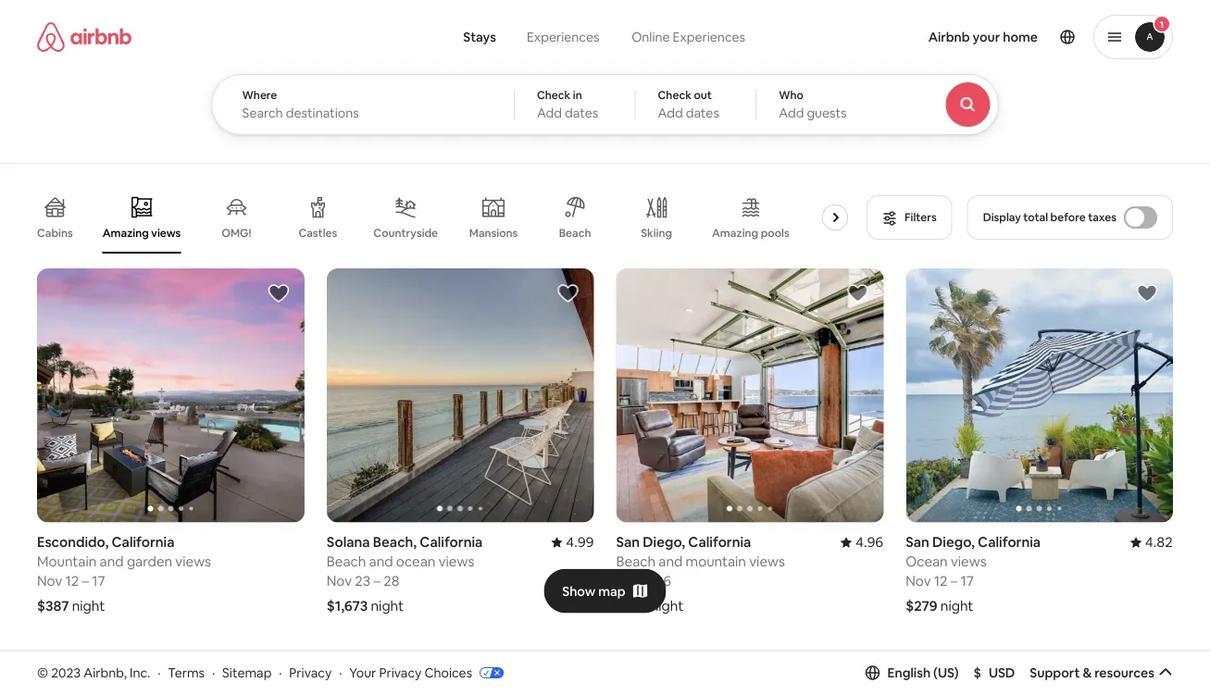 Task type: describe. For each thing, give the bounding box(es) containing it.
california inside the escondido, california mountain and garden views nov 12 – 17 $387 night
[[112, 533, 175, 551]]

4.99
[[566, 533, 594, 551]]

2 · from the left
[[212, 664, 215, 681]]

$797
[[616, 597, 648, 615]]

california for solana beach, california beach and ocean views nov 23 – 28 $1,673 night
[[420, 533, 483, 551]]

filters
[[905, 210, 937, 225]]

add for check in add dates
[[537, 105, 562, 121]]

mountain
[[37, 553, 97, 571]]

check for check in add dates
[[537, 88, 571, 102]]

views inside group
[[151, 226, 181, 240]]

show map
[[562, 583, 626, 600]]

nov inside the escondido, california mountain and garden views nov 12 – 17 $387 night
[[37, 572, 62, 590]]

taxes
[[1088, 210, 1117, 225]]

add inside the who add guests
[[779, 105, 804, 121]]

and inside the escondido, california mountain and garden views nov 12 – 17 $387 night
[[100, 553, 124, 571]]

dates for check out add dates
[[686, 105, 719, 121]]

0 vertical spatial add to wishlist: escondido, california image
[[267, 282, 290, 305]]

airbnb
[[928, 29, 970, 45]]

Where field
[[242, 105, 484, 121]]

©
[[37, 664, 48, 681]]

privacy link
[[289, 664, 332, 681]]

terms · sitemap · privacy ·
[[168, 664, 342, 681]]

4.82 out of 5 average rating image
[[1130, 533, 1173, 551]]

mansions
[[469, 226, 518, 240]]

mountain
[[686, 553, 746, 571]]

who add guests
[[779, 88, 847, 121]]

experiences button
[[511, 19, 615, 56]]

$
[[974, 665, 981, 681]]

dates for check in add dates
[[565, 105, 598, 121]]

nov inside san diego, california beach and mountain views nov 1 – 6 $797 night
[[616, 572, 642, 590]]

airbnb your home
[[928, 29, 1038, 45]]

© 2023 airbnb, inc. ·
[[37, 664, 161, 681]]

before
[[1051, 210, 1086, 225]]

escondido,
[[37, 533, 109, 551]]

your privacy choices
[[349, 664, 472, 681]]

your
[[349, 664, 376, 681]]

6
[[663, 572, 671, 590]]

$279
[[906, 597, 938, 615]]

4.96
[[856, 533, 884, 551]]

check in add dates
[[537, 88, 598, 121]]

cabins
[[37, 226, 73, 240]]

inc.
[[130, 664, 150, 681]]

23
[[355, 572, 371, 590]]

nov inside san diego, california ocean views nov 12 – 17 $279 night
[[906, 572, 931, 590]]

online
[[632, 29, 670, 45]]

2023
[[51, 664, 81, 681]]

17 inside san diego, california ocean views nov 12 – 17 $279 night
[[961, 572, 974, 590]]

english (us)
[[888, 665, 959, 681]]

terms link
[[168, 664, 205, 681]]

garden
[[127, 553, 172, 571]]

4.99 out of 5 average rating image
[[551, 533, 594, 551]]

night inside san diego, california ocean views nov 12 – 17 $279 night
[[941, 597, 974, 615]]

san diego, california ocean views nov 12 – 17 $279 night
[[906, 533, 1041, 615]]

show
[[562, 583, 596, 600]]

beach,
[[373, 533, 417, 551]]

(us)
[[933, 665, 959, 681]]

$387
[[37, 597, 69, 615]]

beach for san diego, california
[[616, 553, 656, 571]]

check for check out add dates
[[658, 88, 692, 102]]

display total before taxes button
[[967, 195, 1173, 240]]

choices
[[424, 664, 472, 681]]

add to wishlist: san diego, california image
[[847, 282, 869, 305]]

terms
[[168, 664, 205, 681]]

night inside the 'solana beach, california beach and ocean views nov 23 – 28 $1,673 night'
[[371, 597, 404, 615]]

sitemap link
[[222, 664, 272, 681]]

castles
[[299, 226, 337, 240]]

san for san diego, california beach and mountain views nov 1 – 6 $797 night
[[616, 533, 640, 551]]

views inside san diego, california beach and mountain views nov 1 – 6 $797 night
[[749, 553, 785, 571]]

skiing
[[641, 226, 672, 240]]

who
[[779, 88, 804, 102]]

17 inside the escondido, california mountain and garden views nov 12 – 17 $387 night
[[92, 572, 105, 590]]

stays
[[463, 29, 496, 45]]

usd
[[989, 665, 1015, 681]]

privacy inside your privacy choices link
[[379, 664, 422, 681]]

support & resources button
[[1030, 665, 1173, 681]]

– inside san diego, california beach and mountain views nov 1 – 6 $797 night
[[653, 572, 660, 590]]

night inside the escondido, california mountain and garden views nov 12 – 17 $387 night
[[72, 597, 105, 615]]

diego, for views
[[933, 533, 975, 551]]

stays button
[[448, 19, 511, 56]]

beach for solana beach, california
[[327, 553, 366, 571]]



Task type: locate. For each thing, give the bounding box(es) containing it.
None search field
[[212, 0, 1049, 135]]

2 and from the left
[[369, 553, 393, 571]]

1 horizontal spatial beach
[[559, 226, 591, 240]]

filters button
[[867, 195, 953, 240]]

california inside san diego, california beach and mountain views nov 1 – 6 $797 night
[[688, 533, 751, 551]]

your
[[973, 29, 1000, 45]]

nov
[[37, 572, 62, 590], [327, 572, 352, 590], [616, 572, 642, 590], [906, 572, 931, 590]]

3 – from the left
[[653, 572, 660, 590]]

san for san diego, california ocean views nov 12 – 17 $279 night
[[906, 533, 930, 551]]

0 horizontal spatial diego,
[[643, 533, 685, 551]]

diego, up ocean
[[933, 533, 975, 551]]

0 horizontal spatial add
[[537, 105, 562, 121]]

1 horizontal spatial and
[[369, 553, 393, 571]]

$1,673
[[327, 597, 368, 615]]

privacy
[[289, 664, 332, 681], [379, 664, 422, 681]]

sitemap
[[222, 664, 272, 681]]

what can we help you find? tab list
[[448, 19, 615, 56]]

views inside san diego, california ocean views nov 12 – 17 $279 night
[[951, 553, 987, 571]]

1 12 from the left
[[65, 572, 79, 590]]

2 experiences from the left
[[673, 29, 745, 45]]

1 horizontal spatial privacy
[[379, 664, 422, 681]]

0 horizontal spatial add to wishlist: escondido, california image
[[267, 282, 290, 305]]

amazing left pools
[[712, 226, 758, 240]]

2 dates from the left
[[686, 105, 719, 121]]

1 · from the left
[[158, 664, 161, 681]]

stays tab panel
[[212, 74, 1049, 135]]

1 horizontal spatial add to wishlist: san diego, california image
[[1136, 282, 1158, 305]]

1 experiences from the left
[[527, 29, 599, 45]]

nov up $387
[[37, 572, 62, 590]]

add to wishlist: solana beach, california image
[[557, 282, 579, 305]]

1
[[1160, 18, 1164, 30], [645, 572, 650, 590]]

1 horizontal spatial diego,
[[933, 533, 975, 551]]

beach inside the 'solana beach, california beach and ocean views nov 23 – 28 $1,673 night'
[[327, 553, 366, 571]]

add to wishlist: escondido, california image
[[267, 282, 290, 305], [847, 668, 869, 690]]

night right $279
[[941, 597, 974, 615]]

12 down mountain at the left of page
[[65, 572, 79, 590]]

nov left 23
[[327, 572, 352, 590]]

night inside san diego, california beach and mountain views nov 1 – 6 $797 night
[[651, 597, 684, 615]]

3 nov from the left
[[616, 572, 642, 590]]

3 add from the left
[[779, 105, 804, 121]]

beach up map
[[616, 553, 656, 571]]

1 17 from the left
[[92, 572, 105, 590]]

amazing for amazing pools
[[712, 226, 758, 240]]

1 vertical spatial add to wishlist: escondido, california image
[[847, 668, 869, 690]]

check left out
[[658, 88, 692, 102]]

online experiences
[[632, 29, 745, 45]]

1 check from the left
[[537, 88, 571, 102]]

privacy left your
[[289, 664, 332, 681]]

san diego, california beach and mountain views nov 1 – 6 $797 night
[[616, 533, 785, 615]]

and inside the 'solana beach, california beach and ocean views nov 23 – 28 $1,673 night'
[[369, 553, 393, 571]]

nov inside the 'solana beach, california beach and ocean views nov 23 – 28 $1,673 night'
[[327, 572, 352, 590]]

1 night from the left
[[72, 597, 105, 615]]

4 nov from the left
[[906, 572, 931, 590]]

night down 28
[[371, 597, 404, 615]]

add down experiences button
[[537, 105, 562, 121]]

· left your
[[339, 664, 342, 681]]

support & resources
[[1030, 665, 1155, 681]]

1 privacy from the left
[[289, 664, 332, 681]]

2 diego, from the left
[[933, 533, 975, 551]]

profile element
[[790, 0, 1173, 74]]

4 – from the left
[[951, 572, 958, 590]]

2 12 from the left
[[934, 572, 948, 590]]

guests
[[807, 105, 847, 121]]

1 vertical spatial add to wishlist: san diego, california image
[[267, 668, 290, 690]]

airbnb,
[[84, 664, 127, 681]]

· right the terms link
[[212, 664, 215, 681]]

privacy right your
[[379, 664, 422, 681]]

dates inside check in add dates
[[565, 105, 598, 121]]

total
[[1023, 210, 1048, 225]]

california inside san diego, california ocean views nov 12 – 17 $279 night
[[978, 533, 1041, 551]]

dates inside check out add dates
[[686, 105, 719, 121]]

amazing pools
[[712, 226, 790, 240]]

0 horizontal spatial 12
[[65, 572, 79, 590]]

diego, up 6 at the bottom right of the page
[[643, 533, 685, 551]]

2 add from the left
[[658, 105, 683, 121]]

amazing right cabins
[[103, 226, 149, 240]]

0 horizontal spatial 17
[[92, 572, 105, 590]]

2 california from the left
[[420, 533, 483, 551]]

display total before taxes
[[983, 210, 1117, 225]]

where
[[242, 88, 277, 102]]

12
[[65, 572, 79, 590], [934, 572, 948, 590]]

check out add dates
[[658, 88, 719, 121]]

1 and from the left
[[100, 553, 124, 571]]

· right inc.
[[158, 664, 161, 681]]

0 horizontal spatial dates
[[565, 105, 598, 121]]

show map button
[[544, 569, 666, 614]]

ocean
[[396, 553, 436, 571]]

amazing views
[[103, 226, 181, 240]]

amazing
[[103, 226, 149, 240], [712, 226, 758, 240]]

san up ocean
[[906, 533, 930, 551]]

0 horizontal spatial beach
[[327, 553, 366, 571]]

2 17 from the left
[[961, 572, 974, 590]]

dates down out
[[686, 105, 719, 121]]

diego, inside san diego, california ocean views nov 12 – 17 $279 night
[[933, 533, 975, 551]]

experiences right online
[[673, 29, 745, 45]]

3 and from the left
[[659, 553, 683, 571]]

countryside
[[373, 226, 438, 240]]

4.82
[[1145, 533, 1173, 551]]

san inside san diego, california beach and mountain views nov 1 – 6 $797 night
[[616, 533, 640, 551]]

– inside the 'solana beach, california beach and ocean views nov 23 – 28 $1,673 night'
[[374, 572, 381, 590]]

night
[[72, 597, 105, 615], [371, 597, 404, 615], [651, 597, 684, 615], [941, 597, 974, 615]]

views inside the 'solana beach, california beach and ocean views nov 23 – 28 $1,673 night'
[[439, 553, 474, 571]]

1 – from the left
[[82, 572, 89, 590]]

in
[[573, 88, 582, 102]]

california for san diego, california ocean views nov 12 – 17 $279 night
[[978, 533, 1041, 551]]

nov up $797
[[616, 572, 642, 590]]

0 horizontal spatial amazing
[[103, 226, 149, 240]]

add to wishlist: encinitas, california image
[[1136, 668, 1158, 690]]

nov down ocean
[[906, 572, 931, 590]]

1 nov from the left
[[37, 572, 62, 590]]

2 – from the left
[[374, 572, 381, 590]]

out
[[694, 88, 712, 102]]

and up 28
[[369, 553, 393, 571]]

san inside san diego, california ocean views nov 12 – 17 $279 night
[[906, 533, 930, 551]]

display
[[983, 210, 1021, 225]]

california for san diego, california beach and mountain views nov 1 – 6 $797 night
[[688, 533, 751, 551]]

solana beach, california beach and ocean views nov 23 – 28 $1,673 night
[[327, 533, 483, 615]]

amazing for amazing views
[[103, 226, 149, 240]]

add
[[537, 105, 562, 121], [658, 105, 683, 121], [779, 105, 804, 121]]

group containing amazing views
[[37, 181, 871, 254]]

add to wishlist: san diego, california image
[[1136, 282, 1158, 305], [267, 668, 290, 690]]

1 horizontal spatial amazing
[[712, 226, 758, 240]]

1 horizontal spatial 12
[[934, 572, 948, 590]]

1 diego, from the left
[[643, 533, 685, 551]]

– right 23
[[374, 572, 381, 590]]

night down 6 at the bottom right of the page
[[651, 597, 684, 615]]

2 horizontal spatial and
[[659, 553, 683, 571]]

1 san from the left
[[616, 533, 640, 551]]

add for check out add dates
[[658, 105, 683, 121]]

0 horizontal spatial privacy
[[289, 664, 332, 681]]

1 inside dropdown button
[[1160, 18, 1164, 30]]

· left "privacy" link
[[279, 664, 282, 681]]

17 up $
[[961, 572, 974, 590]]

and inside san diego, california beach and mountain views nov 1 – 6 $797 night
[[659, 553, 683, 571]]

pools
[[761, 226, 790, 240]]

add inside check out add dates
[[658, 105, 683, 121]]

and for beach and ocean views
[[369, 553, 393, 571]]

–
[[82, 572, 89, 590], [374, 572, 381, 590], [653, 572, 660, 590], [951, 572, 958, 590]]

experiences up 'in'
[[527, 29, 599, 45]]

2 horizontal spatial add
[[779, 105, 804, 121]]

english
[[888, 665, 931, 681]]

0 vertical spatial 1
[[1160, 18, 1164, 30]]

and for beach and mountain views
[[659, 553, 683, 571]]

0 vertical spatial add to wishlist: san diego, california image
[[1136, 282, 1158, 305]]

english (us) button
[[865, 665, 959, 681]]

$ usd
[[974, 665, 1015, 681]]

1 add from the left
[[537, 105, 562, 121]]

2 privacy from the left
[[379, 664, 422, 681]]

12 down ocean
[[934, 572, 948, 590]]

12 inside san diego, california ocean views nov 12 – 17 $279 night
[[934, 572, 948, 590]]

– down mountain at the left of page
[[82, 572, 89, 590]]

add down 'who'
[[779, 105, 804, 121]]

check left 'in'
[[537, 88, 571, 102]]

28
[[384, 572, 400, 590]]

– up '(us)'
[[951, 572, 958, 590]]

0 horizontal spatial san
[[616, 533, 640, 551]]

your privacy choices link
[[349, 664, 504, 682]]

resources
[[1095, 665, 1155, 681]]

diego, for and
[[643, 533, 685, 551]]

california inside the 'solana beach, california beach and ocean views nov 23 – 28 $1,673 night'
[[420, 533, 483, 551]]

home
[[1003, 29, 1038, 45]]

1 horizontal spatial experiences
[[673, 29, 745, 45]]

experiences inside button
[[527, 29, 599, 45]]

views inside the escondido, california mountain and garden views nov 12 – 17 $387 night
[[175, 553, 211, 571]]

12 inside the escondido, california mountain and garden views nov 12 – 17 $387 night
[[65, 572, 79, 590]]

diego,
[[643, 533, 685, 551], [933, 533, 975, 551]]

4 · from the left
[[339, 664, 342, 681]]

online experiences link
[[615, 19, 762, 56]]

and
[[100, 553, 124, 571], [369, 553, 393, 571], [659, 553, 683, 571]]

airbnb your home link
[[917, 18, 1049, 56]]

2 check from the left
[[658, 88, 692, 102]]

diego, inside san diego, california beach and mountain views nov 1 – 6 $797 night
[[643, 533, 685, 551]]

0 horizontal spatial 1
[[645, 572, 650, 590]]

2 night from the left
[[371, 597, 404, 615]]

&
[[1083, 665, 1092, 681]]

views
[[151, 226, 181, 240], [175, 553, 211, 571], [439, 553, 474, 571], [749, 553, 785, 571], [951, 553, 987, 571]]

– inside the escondido, california mountain and garden views nov 12 – 17 $387 night
[[82, 572, 89, 590]]

and up 6 at the bottom right of the page
[[659, 553, 683, 571]]

2 horizontal spatial beach
[[616, 553, 656, 571]]

1 horizontal spatial add to wishlist: escondido, california image
[[847, 668, 869, 690]]

omg!
[[221, 226, 251, 240]]

0 horizontal spatial experiences
[[527, 29, 599, 45]]

dates
[[565, 105, 598, 121], [686, 105, 719, 121]]

1 horizontal spatial add
[[658, 105, 683, 121]]

night right $387
[[72, 597, 105, 615]]

1 horizontal spatial dates
[[686, 105, 719, 121]]

san right 4.99
[[616, 533, 640, 551]]

2 nov from the left
[[327, 572, 352, 590]]

san
[[616, 533, 640, 551], [906, 533, 930, 551]]

group
[[37, 181, 871, 254], [37, 269, 304, 523], [327, 269, 594, 523], [616, 269, 884, 523], [906, 269, 1173, 523], [37, 654, 304, 695], [327, 654, 594, 695], [616, 654, 884, 695], [906, 654, 1173, 695]]

experiences
[[527, 29, 599, 45], [673, 29, 745, 45]]

dates down 'in'
[[565, 105, 598, 121]]

map
[[598, 583, 626, 600]]

1 vertical spatial 1
[[645, 572, 650, 590]]

solana
[[327, 533, 370, 551]]

17 down mountain at the left of page
[[92, 572, 105, 590]]

and left garden
[[100, 553, 124, 571]]

support
[[1030, 665, 1080, 681]]

4 california from the left
[[978, 533, 1041, 551]]

beach inside san diego, california beach and mountain views nov 1 – 6 $797 night
[[616, 553, 656, 571]]

1 horizontal spatial check
[[658, 88, 692, 102]]

escondido, california mountain and garden views nov 12 – 17 $387 night
[[37, 533, 211, 615]]

1 dates from the left
[[565, 105, 598, 121]]

none search field containing stays
[[212, 0, 1049, 135]]

1 horizontal spatial san
[[906, 533, 930, 551]]

0 horizontal spatial check
[[537, 88, 571, 102]]

– left 6 at the bottom right of the page
[[653, 572, 660, 590]]

3 california from the left
[[688, 533, 751, 551]]

add down online experiences
[[658, 105, 683, 121]]

1 button
[[1094, 15, 1173, 59]]

·
[[158, 664, 161, 681], [212, 664, 215, 681], [279, 664, 282, 681], [339, 664, 342, 681]]

1 inside san diego, california beach and mountain views nov 1 – 6 $797 night
[[645, 572, 650, 590]]

1 horizontal spatial 17
[[961, 572, 974, 590]]

add inside check in add dates
[[537, 105, 562, 121]]

1 horizontal spatial 1
[[1160, 18, 1164, 30]]

2 san from the left
[[906, 533, 930, 551]]

3 · from the left
[[279, 664, 282, 681]]

4.96 out of 5 average rating image
[[841, 533, 884, 551]]

1 california from the left
[[112, 533, 175, 551]]

ocean
[[906, 553, 948, 571]]

0 horizontal spatial and
[[100, 553, 124, 571]]

0 horizontal spatial add to wishlist: san diego, california image
[[267, 668, 290, 690]]

check inside check out add dates
[[658, 88, 692, 102]]

– inside san diego, california ocean views nov 12 – 17 $279 night
[[951, 572, 958, 590]]

check inside check in add dates
[[537, 88, 571, 102]]

california
[[112, 533, 175, 551], [420, 533, 483, 551], [688, 533, 751, 551], [978, 533, 1041, 551]]

beach up add to wishlist: solana beach, california "image"
[[559, 226, 591, 240]]

3 night from the left
[[651, 597, 684, 615]]

4 night from the left
[[941, 597, 974, 615]]

beach down 'solana'
[[327, 553, 366, 571]]



Task type: vqa. For each thing, say whether or not it's contained in the screenshot.
the "Stays"
yes



